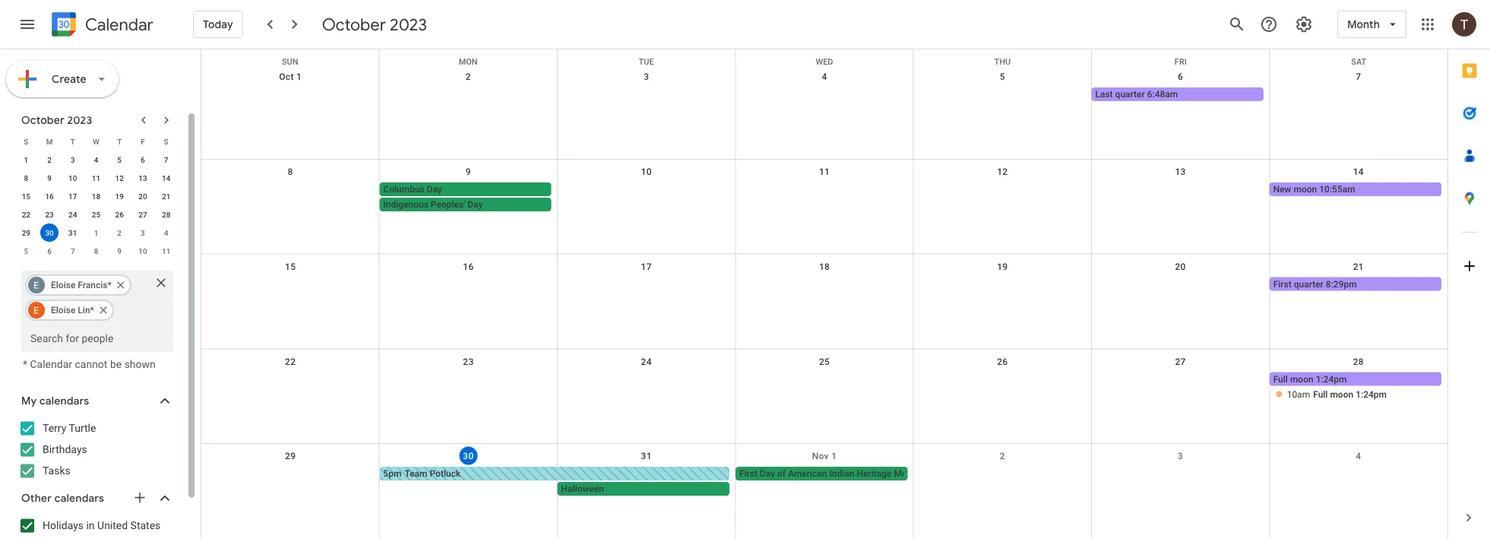 Task type: describe. For each thing, give the bounding box(es) containing it.
30 for nov 1
[[463, 451, 474, 461]]

1 horizontal spatial 10
[[139, 246, 147, 255]]

mon
[[459, 57, 478, 67]]

17 inside 17 element
[[68, 192, 77, 201]]

4 down the wed
[[822, 71, 828, 82]]

9 inside row
[[117, 246, 122, 255]]

settings menu image
[[1296, 15, 1314, 33]]

row containing sun
[[201, 49, 1448, 67]]

1:24pm inside button
[[1316, 374, 1348, 384]]

31 for nov 1
[[641, 451, 652, 462]]

11 element
[[87, 169, 105, 187]]

calendars for other calendars
[[54, 492, 104, 505]]

1 vertical spatial october
[[21, 113, 65, 127]]

first day of american indian heritage month
[[740, 468, 921, 479]]

* for eloise francis, selected option
[[108, 280, 112, 290]]

other calendars button
[[3, 486, 189, 511]]

f
[[141, 137, 145, 146]]

31 for 1
[[68, 228, 77, 237]]

last quarter 6:48am button
[[1092, 87, 1264, 101]]

6:48am
[[1148, 89, 1179, 100]]

grid containing oct 1
[[201, 49, 1448, 539]]

nov 1
[[813, 451, 837, 462]]

new moon 10:55am
[[1274, 184, 1356, 194]]

22 inside grid
[[285, 356, 296, 367]]

11 for october 2023
[[92, 173, 100, 182]]

10 element
[[64, 169, 82, 187]]

29 for 1
[[22, 228, 30, 237]]

9 for october 2023
[[47, 173, 52, 182]]

tasks
[[43, 465, 71, 477]]

17 inside grid
[[641, 261, 652, 272]]

1 down the 25 "element"
[[94, 228, 98, 237]]

month button
[[1338, 6, 1407, 43]]

cell containing full moon 1:24pm
[[1270, 372, 1448, 402]]

25 inside grid
[[819, 356, 830, 367]]

row containing 30
[[201, 444, 1448, 539]]

holidays in united states
[[43, 519, 161, 532]]

calendar element
[[49, 9, 153, 43]]

28 element
[[157, 205, 175, 224]]

1 horizontal spatial full
[[1314, 389, 1328, 399]]

november 5 element
[[17, 242, 35, 260]]

17 element
[[64, 187, 82, 205]]

cannot
[[75, 358, 108, 371]]

day for columbus
[[427, 184, 442, 194]]

4 down 10am full moon 1:24pm
[[1357, 451, 1362, 462]]

15 inside row group
[[22, 192, 30, 201]]

0 vertical spatial october
[[322, 14, 386, 35]]

29 for nov 1
[[285, 451, 296, 462]]

30 for 1
[[45, 228, 54, 237]]

25 inside "element"
[[92, 210, 100, 219]]

2 vertical spatial 5
[[24, 246, 28, 255]]

cell containing columbus day
[[380, 182, 558, 213]]

indigenous
[[383, 199, 429, 210]]

month inside popup button
[[1348, 17, 1381, 31]]

american
[[788, 468, 827, 479]]

row containing 5
[[14, 242, 178, 260]]

columbus day indigenous peoples' day
[[383, 184, 483, 210]]

last quarter 6:48am
[[1096, 89, 1179, 100]]

turtle
[[69, 422, 96, 434]]

12 for october 2023
[[115, 173, 124, 182]]

october 2023 grid
[[14, 132, 178, 260]]

be
[[110, 358, 122, 371]]

full inside button
[[1274, 374, 1289, 384]]

day for first
[[760, 468, 775, 479]]

none search field containing * calendar cannot be shown
[[0, 265, 189, 371]]

21 inside october 2023 grid
[[162, 192, 171, 201]]

0 vertical spatial october 2023
[[322, 14, 427, 35]]

7 for 1
[[164, 155, 168, 164]]

indian
[[830, 468, 855, 479]]

first for first day of american indian heritage month
[[740, 468, 758, 479]]

8:29pm
[[1326, 279, 1358, 289]]

25 element
[[87, 205, 105, 224]]

15 element
[[17, 187, 35, 205]]

my
[[21, 394, 37, 408]]

* calendar cannot be shown
[[23, 358, 156, 371]]

12 for sun
[[998, 166, 1008, 177]]

20 inside grid
[[1176, 261, 1187, 272]]

oct 1
[[279, 71, 302, 82]]

24 element
[[64, 205, 82, 224]]

moon for full
[[1291, 374, 1314, 384]]

row containing 1
[[14, 151, 178, 169]]

16 element
[[40, 187, 59, 205]]

heritage
[[857, 468, 892, 479]]

19 inside october 2023 grid
[[115, 192, 124, 201]]

full moon 1:24pm button
[[1270, 372, 1442, 386]]

1 vertical spatial 2023
[[67, 113, 92, 127]]

columbus day button
[[380, 182, 552, 196]]

2 vertical spatial *
[[23, 358, 27, 371]]

1 right nov
[[832, 451, 837, 462]]

12 element
[[110, 169, 129, 187]]

other calendars list
[[3, 514, 189, 539]]

6 inside the november 6 element
[[47, 246, 52, 255]]

shown
[[124, 358, 156, 371]]

oct
[[279, 71, 294, 82]]

1 vertical spatial 23
[[463, 356, 474, 367]]

0 vertical spatial 2023
[[390, 14, 427, 35]]

22 element
[[17, 205, 35, 224]]

quarter for 6:48am
[[1116, 89, 1145, 100]]

tue
[[639, 57, 654, 67]]

22 inside october 2023 grid
[[22, 210, 30, 219]]

holidays
[[43, 519, 84, 532]]

24 inside grid
[[641, 356, 652, 367]]

first day of american indian heritage month button
[[736, 467, 921, 481]]

1 horizontal spatial day
[[468, 199, 483, 210]]

19 element
[[110, 187, 129, 205]]

1 vertical spatial october 2023
[[21, 113, 92, 127]]

sun
[[282, 57, 298, 67]]

new moon 10:55am button
[[1270, 182, 1442, 196]]

1 up 15 element
[[24, 155, 28, 164]]

last
[[1096, 89, 1113, 100]]

16 inside grid
[[463, 261, 474, 272]]

full moon 1:24pm
[[1274, 374, 1348, 384]]

Search for people text field
[[30, 325, 164, 352]]

14 for sun
[[1354, 166, 1365, 177]]

29 element
[[17, 224, 35, 242]]



Task type: vqa. For each thing, say whether or not it's contained in the screenshot.


Task type: locate. For each thing, give the bounding box(es) containing it.
s left m
[[24, 137, 28, 146]]

0 vertical spatial calendars
[[39, 394, 89, 408]]

24 inside 24 'element'
[[68, 210, 77, 219]]

11 inside row
[[162, 246, 171, 255]]

1 s from the left
[[24, 137, 28, 146]]

0 horizontal spatial 2023
[[67, 113, 92, 127]]

10:55am
[[1320, 184, 1356, 194]]

8
[[288, 166, 293, 177], [24, 173, 28, 182], [94, 246, 98, 255]]

1 horizontal spatial 5
[[117, 155, 122, 164]]

1 horizontal spatial 28
[[1354, 356, 1365, 367]]

28 down '21' element
[[162, 210, 171, 219]]

7 inside november 7 element
[[71, 246, 75, 255]]

31 inside grid
[[641, 451, 652, 462]]

0 horizontal spatial 23
[[45, 210, 54, 219]]

0 vertical spatial calendar
[[85, 14, 153, 35]]

1 horizontal spatial 17
[[641, 261, 652, 272]]

16
[[45, 192, 54, 201], [463, 261, 474, 272]]

1 horizontal spatial 18
[[819, 261, 830, 272]]

states
[[130, 519, 161, 532]]

1 horizontal spatial calendar
[[85, 14, 153, 35]]

14
[[1354, 166, 1365, 177], [162, 173, 171, 182]]

1 vertical spatial 31
[[641, 451, 652, 462]]

1 horizontal spatial 8
[[94, 246, 98, 255]]

0 vertical spatial 5
[[1000, 71, 1006, 82]]

1 vertical spatial 24
[[641, 356, 652, 367]]

0 horizontal spatial 12
[[115, 173, 124, 182]]

1 vertical spatial 15
[[285, 261, 296, 272]]

1:24pm
[[1316, 374, 1348, 384], [1356, 389, 1387, 399]]

other
[[21, 492, 52, 505]]

halloween
[[561, 484, 604, 494]]

november 3 element
[[134, 224, 152, 242]]

calendar up my calendars
[[30, 358, 72, 371]]

other calendars
[[21, 492, 104, 505]]

calendar heading
[[82, 14, 153, 35]]

13 for october 2023
[[139, 173, 147, 182]]

tab list
[[1449, 49, 1491, 496]]

row group containing 1
[[14, 151, 178, 260]]

fri
[[1175, 57, 1187, 67]]

* for eloise lin, selected option
[[90, 305, 94, 316]]

1:24pm down full moon 1:24pm button
[[1356, 389, 1387, 399]]

0 vertical spatial 22
[[22, 210, 30, 219]]

31 inside 31 element
[[68, 228, 77, 237]]

m
[[46, 137, 53, 146]]

today
[[203, 17, 233, 31]]

2023
[[390, 14, 427, 35], [67, 113, 92, 127]]

6 down f
[[141, 155, 145, 164]]

16 up 23 element
[[45, 192, 54, 201]]

18 element
[[87, 187, 105, 205]]

2 horizontal spatial 5
[[1000, 71, 1006, 82]]

november 9 element
[[110, 242, 129, 260]]

0 vertical spatial day
[[427, 184, 442, 194]]

day up peoples'
[[427, 184, 442, 194]]

2 horizontal spatial 8
[[288, 166, 293, 177]]

0 horizontal spatial 31
[[68, 228, 77, 237]]

5 up "12" element
[[117, 155, 122, 164]]

24
[[68, 210, 77, 219], [641, 356, 652, 367]]

calendar up the create
[[85, 14, 153, 35]]

moon right new in the top right of the page
[[1294, 184, 1318, 194]]

*
[[108, 280, 112, 290], [90, 305, 94, 316], [23, 358, 27, 371]]

30 inside grid
[[463, 451, 474, 461]]

terry turtle
[[43, 422, 96, 434]]

2 s from the left
[[164, 137, 169, 146]]

20 element
[[134, 187, 152, 205]]

7 down 31 element
[[71, 246, 75, 255]]

0 horizontal spatial 27
[[139, 210, 147, 219]]

0 horizontal spatial s
[[24, 137, 28, 146]]

20 inside 20 element
[[139, 192, 147, 201]]

0 horizontal spatial full
[[1274, 374, 1289, 384]]

0 horizontal spatial month
[[894, 468, 921, 479]]

0 horizontal spatial 17
[[68, 192, 77, 201]]

14 up new moon 10:55am button
[[1354, 166, 1365, 177]]

10am full moon 1:24pm
[[1288, 389, 1387, 399]]

nov
[[813, 451, 829, 462]]

0 vertical spatial 30
[[45, 228, 54, 237]]

day
[[427, 184, 442, 194], [468, 199, 483, 210], [760, 468, 775, 479]]

1 horizontal spatial 2023
[[390, 14, 427, 35]]

first quarter 8:29pm button
[[1270, 277, 1442, 291]]

quarter left 8:29pm
[[1294, 279, 1324, 289]]

6 down fri
[[1178, 71, 1184, 82]]

1 vertical spatial calendar
[[30, 358, 72, 371]]

selected people list box
[[21, 271, 149, 325]]

11
[[819, 166, 830, 177], [92, 173, 100, 182], [162, 246, 171, 255]]

* up the search for people text field
[[90, 305, 94, 316]]

30, today element
[[40, 224, 59, 242]]

6 for oct 1
[[1178, 71, 1184, 82]]

calendars
[[39, 394, 89, 408], [54, 492, 104, 505]]

23
[[45, 210, 54, 219], [463, 356, 474, 367]]

10 for october 2023
[[68, 173, 77, 182]]

19 inside grid
[[998, 261, 1008, 272]]

13 inside grid
[[1176, 166, 1187, 177]]

31 up november 7 element
[[68, 228, 77, 237]]

w
[[93, 137, 100, 146]]

2
[[466, 71, 471, 82], [47, 155, 52, 164], [117, 228, 122, 237], [1000, 451, 1006, 462]]

1 horizontal spatial 20
[[1176, 261, 1187, 272]]

6 down the 30, today element
[[47, 246, 52, 255]]

21 up first quarter 8:29pm button
[[1354, 261, 1365, 272]]

14 up '21' element
[[162, 173, 171, 182]]

t left w
[[71, 137, 75, 146]]

november 2 element
[[110, 224, 129, 242]]

potluck
[[430, 468, 461, 479]]

0 horizontal spatial 21
[[162, 192, 171, 201]]

30 up 5pm team potluck halloween
[[463, 451, 474, 461]]

calendars inside dropdown button
[[39, 394, 89, 408]]

moon up 10am
[[1291, 374, 1314, 384]]

month right 'heritage'
[[894, 468, 921, 479]]

first inside row
[[740, 468, 758, 479]]

month inside button
[[894, 468, 921, 479]]

1 horizontal spatial 1:24pm
[[1356, 389, 1387, 399]]

team
[[405, 468, 428, 479]]

calendars up terry turtle at bottom left
[[39, 394, 89, 408]]

1 horizontal spatial 11
[[162, 246, 171, 255]]

26
[[115, 210, 124, 219], [998, 356, 1008, 367]]

1 vertical spatial month
[[894, 468, 921, 479]]

month up sat
[[1348, 17, 1381, 31]]

first left 8:29pm
[[1274, 279, 1292, 289]]

1 vertical spatial 27
[[1176, 356, 1187, 367]]

0 horizontal spatial 9
[[47, 173, 52, 182]]

14 inside row group
[[162, 173, 171, 182]]

3
[[644, 71, 649, 82], [71, 155, 75, 164], [141, 228, 145, 237], [1178, 451, 1184, 462]]

7 for oct 1
[[1357, 71, 1362, 82]]

eloise francis, selected option
[[25, 273, 131, 297]]

18 inside october 2023 grid
[[92, 192, 100, 201]]

17
[[68, 192, 77, 201], [641, 261, 652, 272]]

15 inside grid
[[285, 261, 296, 272]]

2 horizontal spatial day
[[760, 468, 775, 479]]

2 vertical spatial moon
[[1331, 389, 1354, 399]]

0 vertical spatial 29
[[22, 228, 30, 237]]

2 inside "november 2" element
[[117, 228, 122, 237]]

1:24pm up 10am full moon 1:24pm
[[1316, 374, 1348, 384]]

t left f
[[117, 137, 122, 146]]

0 vertical spatial 27
[[139, 210, 147, 219]]

0 horizontal spatial 16
[[45, 192, 54, 201]]

create
[[52, 72, 87, 86]]

1 vertical spatial 30
[[463, 451, 474, 461]]

11 inside grid
[[819, 166, 830, 177]]

20
[[139, 192, 147, 201], [1176, 261, 1187, 272]]

0 horizontal spatial october 2023
[[21, 113, 92, 127]]

day down columbus day button on the left top
[[468, 199, 483, 210]]

31 up halloween button
[[641, 451, 652, 462]]

8 for october 2023
[[24, 173, 28, 182]]

s
[[24, 137, 28, 146], [164, 137, 169, 146]]

15
[[22, 192, 30, 201], [285, 261, 296, 272]]

quarter inside last quarter 6:48am button
[[1116, 89, 1145, 100]]

1 vertical spatial 26
[[998, 356, 1008, 367]]

wed
[[816, 57, 834, 67]]

november 1 element
[[87, 224, 105, 242]]

new
[[1274, 184, 1292, 194]]

5 for 1
[[117, 155, 122, 164]]

0 vertical spatial 15
[[22, 192, 30, 201]]

13 for sun
[[1176, 166, 1187, 177]]

10am
[[1288, 389, 1311, 399]]

1 horizontal spatial 13
[[1176, 166, 1187, 177]]

30 cell
[[38, 224, 61, 242]]

6 inside grid
[[1178, 71, 1184, 82]]

row
[[201, 49, 1448, 67], [201, 65, 1448, 159], [14, 132, 178, 151], [14, 151, 178, 169], [201, 159, 1448, 254], [14, 169, 178, 187], [14, 187, 178, 205], [14, 205, 178, 224], [14, 224, 178, 242], [14, 242, 178, 260], [201, 254, 1448, 349], [201, 349, 1448, 444], [201, 444, 1448, 539]]

0 vertical spatial 1:24pm
[[1316, 374, 1348, 384]]

0 horizontal spatial 22
[[22, 210, 30, 219]]

1 vertical spatial first
[[740, 468, 758, 479]]

quarter inside first quarter 8:29pm button
[[1294, 279, 1324, 289]]

29
[[22, 228, 30, 237], [285, 451, 296, 462]]

0 horizontal spatial 5
[[24, 246, 28, 255]]

1 horizontal spatial 9
[[117, 246, 122, 255]]

29 inside 'element'
[[22, 228, 30, 237]]

12
[[998, 166, 1008, 177], [115, 173, 124, 182]]

12 inside grid
[[998, 166, 1008, 177]]

21 inside grid
[[1354, 261, 1365, 272]]

0 horizontal spatial 26
[[115, 210, 124, 219]]

row group
[[14, 151, 178, 260]]

6 for 1
[[141, 155, 145, 164]]

1 right oct
[[296, 71, 302, 82]]

my calendars list
[[3, 416, 189, 483]]

create button
[[6, 61, 118, 97]]

8 inside row
[[94, 246, 98, 255]]

18
[[92, 192, 100, 201], [819, 261, 830, 272]]

first left of
[[740, 468, 758, 479]]

6
[[1178, 71, 1184, 82], [141, 155, 145, 164], [47, 246, 52, 255]]

27 inside grid
[[1176, 356, 1187, 367]]

0 horizontal spatial 20
[[139, 192, 147, 201]]

in
[[86, 519, 95, 532]]

1 vertical spatial 7
[[164, 155, 168, 164]]

1 vertical spatial 16
[[463, 261, 474, 272]]

13 inside 'element'
[[139, 173, 147, 182]]

terry
[[43, 422, 66, 434]]

of
[[778, 468, 786, 479]]

1 horizontal spatial 30
[[463, 451, 474, 461]]

first quarter 8:29pm
[[1274, 279, 1358, 289]]

7 down sat
[[1357, 71, 1362, 82]]

moon for new
[[1294, 184, 1318, 194]]

* inside eloise lin, selected option
[[90, 305, 94, 316]]

1 horizontal spatial t
[[117, 137, 122, 146]]

30
[[45, 228, 54, 237], [463, 451, 474, 461]]

4 up november 11 element
[[164, 228, 168, 237]]

0 vertical spatial 24
[[68, 210, 77, 219]]

full up 10am
[[1274, 374, 1289, 384]]

today button
[[193, 6, 243, 43]]

1 vertical spatial 25
[[819, 356, 830, 367]]

0 vertical spatial 28
[[162, 210, 171, 219]]

2 horizontal spatial 10
[[641, 166, 652, 177]]

1 t from the left
[[71, 137, 75, 146]]

8 inside grid
[[288, 166, 293, 177]]

5 down 29 'element'
[[24, 246, 28, 255]]

26 inside grid
[[998, 356, 1008, 367]]

16 inside october 2023 grid
[[45, 192, 54, 201]]

28 inside grid
[[1354, 356, 1365, 367]]

5 for oct 1
[[1000, 71, 1006, 82]]

18 inside grid
[[819, 261, 830, 272]]

moon down full moon 1:24pm button
[[1331, 389, 1354, 399]]

9 up 16 element
[[47, 173, 52, 182]]

eloise lin, selected option
[[25, 298, 114, 322]]

1 vertical spatial 19
[[998, 261, 1008, 272]]

1 horizontal spatial 24
[[641, 356, 652, 367]]

november 8 element
[[87, 242, 105, 260]]

november 7 element
[[64, 242, 82, 260]]

2 vertical spatial day
[[760, 468, 775, 479]]

cell
[[201, 87, 380, 103], [558, 87, 736, 103], [736, 87, 914, 103], [914, 87, 1092, 103], [201, 182, 380, 213], [380, 182, 558, 213], [558, 182, 736, 213], [736, 182, 914, 213], [1092, 182, 1270, 213], [201, 277, 380, 292], [380, 277, 558, 292], [558, 277, 736, 292], [736, 277, 914, 292], [1092, 277, 1270, 292], [201, 372, 380, 402], [380, 372, 558, 402], [558, 372, 736, 402], [736, 372, 914, 402], [1092, 372, 1270, 402], [1270, 372, 1448, 402], [201, 467, 380, 497]]

0 vertical spatial 31
[[68, 228, 77, 237]]

28 inside 'element'
[[162, 210, 171, 219]]

0 horizontal spatial 18
[[92, 192, 100, 201]]

peoples'
[[431, 199, 465, 210]]

quarter for 8:29pm
[[1294, 279, 1324, 289]]

21 element
[[157, 187, 175, 205]]

row containing s
[[14, 132, 178, 151]]

5pm team potluck halloween
[[383, 468, 604, 494]]

8 for sun
[[288, 166, 293, 177]]

19
[[115, 192, 124, 201], [998, 261, 1008, 272]]

10 for sun
[[641, 166, 652, 177]]

21
[[162, 192, 171, 201], [1354, 261, 1365, 272]]

calendars inside dropdown button
[[54, 492, 104, 505]]

4
[[822, 71, 828, 82], [94, 155, 98, 164], [164, 228, 168, 237], [1357, 451, 1362, 462]]

1 horizontal spatial s
[[164, 137, 169, 146]]

26 element
[[110, 205, 129, 224]]

0 horizontal spatial 8
[[24, 173, 28, 182]]

1
[[296, 71, 302, 82], [24, 155, 28, 164], [94, 228, 98, 237], [832, 451, 837, 462]]

my calendars button
[[3, 389, 189, 413]]

thu
[[995, 57, 1011, 67]]

october 2023
[[322, 14, 427, 35], [21, 113, 92, 127]]

calendar
[[85, 14, 153, 35], [30, 358, 72, 371]]

0 horizontal spatial 6
[[47, 246, 52, 255]]

5pm
[[383, 468, 402, 479]]

november 6 element
[[40, 242, 59, 260]]

* up my
[[23, 358, 27, 371]]

calendars for my calendars
[[39, 394, 89, 408]]

4 up 11 element
[[94, 155, 98, 164]]

1 vertical spatial quarter
[[1294, 279, 1324, 289]]

5
[[1000, 71, 1006, 82], [117, 155, 122, 164], [24, 246, 28, 255]]

full down full moon 1:24pm
[[1314, 389, 1328, 399]]

halloween button
[[558, 482, 730, 496]]

1 horizontal spatial month
[[1348, 17, 1381, 31]]

1 vertical spatial 22
[[285, 356, 296, 367]]

s right f
[[164, 137, 169, 146]]

9 up columbus day button on the left top
[[466, 166, 471, 177]]

30 inside the 30, today element
[[45, 228, 54, 237]]

birthdays
[[43, 443, 87, 456]]

indigenous peoples' day button
[[380, 198, 552, 211]]

day inside button
[[760, 468, 775, 479]]

2 horizontal spatial 11
[[819, 166, 830, 177]]

0 horizontal spatial calendar
[[30, 358, 72, 371]]

10 inside grid
[[641, 166, 652, 177]]

* down november 9 element
[[108, 280, 112, 290]]

* inside eloise francis, selected option
[[108, 280, 112, 290]]

0 vertical spatial month
[[1348, 17, 1381, 31]]

23 element
[[40, 205, 59, 224]]

0 horizontal spatial quarter
[[1116, 89, 1145, 100]]

10
[[641, 166, 652, 177], [68, 173, 77, 182], [139, 246, 147, 255]]

november 11 element
[[157, 242, 175, 260]]

7 up 14 element
[[164, 155, 168, 164]]

november 4 element
[[157, 224, 175, 242]]

1 horizontal spatial 27
[[1176, 356, 1187, 367]]

16 down indigenous peoples' day "button"
[[463, 261, 474, 272]]

7
[[1357, 71, 1362, 82], [164, 155, 168, 164], [71, 246, 75, 255]]

0 horizontal spatial 7
[[71, 246, 75, 255]]

14 element
[[157, 169, 175, 187]]

1 vertical spatial moon
[[1291, 374, 1314, 384]]

9 for sun
[[466, 166, 471, 177]]

1 vertical spatial calendars
[[54, 492, 104, 505]]

day left of
[[760, 468, 775, 479]]

november 10 element
[[134, 242, 152, 260]]

main drawer image
[[18, 15, 36, 33]]

1 vertical spatial 17
[[641, 261, 652, 272]]

0 vertical spatial 6
[[1178, 71, 1184, 82]]

0 horizontal spatial first
[[740, 468, 758, 479]]

13 element
[[134, 169, 152, 187]]

29 inside grid
[[285, 451, 296, 462]]

columbus
[[383, 184, 425, 194]]

22
[[22, 210, 30, 219], [285, 356, 296, 367]]

14 inside grid
[[1354, 166, 1365, 177]]

full
[[1274, 374, 1289, 384], [1314, 389, 1328, 399]]

1 horizontal spatial 23
[[463, 356, 474, 367]]

11 for sun
[[819, 166, 830, 177]]

1 horizontal spatial 15
[[285, 261, 296, 272]]

7 inside grid
[[1357, 71, 1362, 82]]

1 vertical spatial 20
[[1176, 261, 1187, 272]]

t
[[71, 137, 75, 146], [117, 137, 122, 146]]

first
[[1274, 279, 1292, 289], [740, 468, 758, 479]]

2 t from the left
[[117, 137, 122, 146]]

9
[[466, 166, 471, 177], [47, 173, 52, 182], [117, 246, 122, 255]]

5 inside grid
[[1000, 71, 1006, 82]]

1 horizontal spatial first
[[1274, 279, 1292, 289]]

31
[[68, 228, 77, 237], [641, 451, 652, 462]]

0 horizontal spatial day
[[427, 184, 442, 194]]

12 inside october 2023 grid
[[115, 173, 124, 182]]

27 element
[[134, 205, 152, 224]]

30 down 23 element
[[45, 228, 54, 237]]

row containing oct 1
[[201, 65, 1448, 159]]

0 horizontal spatial 24
[[68, 210, 77, 219]]

None search field
[[0, 265, 189, 371]]

31 element
[[64, 224, 82, 242]]

moon
[[1294, 184, 1318, 194], [1291, 374, 1314, 384], [1331, 389, 1354, 399]]

0 horizontal spatial 1:24pm
[[1316, 374, 1348, 384]]

27 inside row group
[[139, 210, 147, 219]]

26 inside october 2023 grid
[[115, 210, 124, 219]]

calendars up in
[[54, 492, 104, 505]]

13
[[1176, 166, 1187, 177], [139, 173, 147, 182]]

sat
[[1352, 57, 1367, 67]]

9 inside grid
[[466, 166, 471, 177]]

1 vertical spatial full
[[1314, 389, 1328, 399]]

first for first quarter 8:29pm
[[1274, 279, 1292, 289]]

0 horizontal spatial 10
[[68, 173, 77, 182]]

0 vertical spatial 18
[[92, 192, 100, 201]]

23 inside grid
[[45, 210, 54, 219]]

add other calendars image
[[132, 490, 147, 505]]

21 down 14 element
[[162, 192, 171, 201]]

grid
[[201, 49, 1448, 539]]

0 horizontal spatial 11
[[92, 173, 100, 182]]

row containing 29
[[14, 224, 178, 242]]

my calendars
[[21, 394, 89, 408]]

9 down "november 2" element
[[117, 246, 122, 255]]

28 up full moon 1:24pm button
[[1354, 356, 1365, 367]]

5 down thu
[[1000, 71, 1006, 82]]

14 for october 2023
[[162, 173, 171, 182]]

quarter right last
[[1116, 89, 1145, 100]]

united
[[97, 519, 128, 532]]



